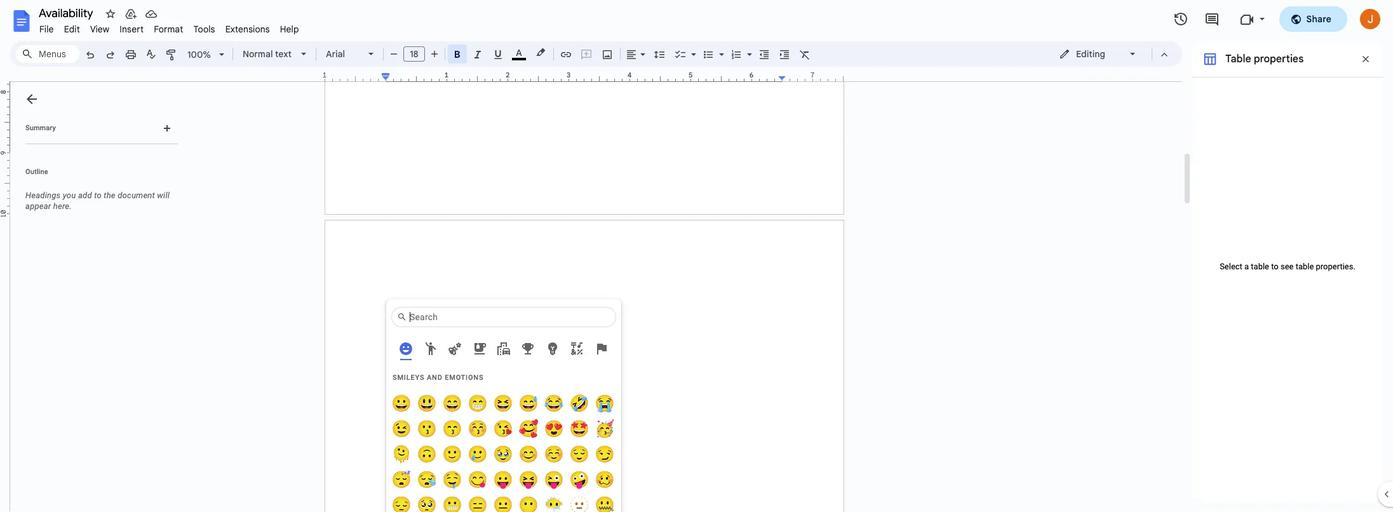 Task type: describe. For each thing, give the bounding box(es) containing it.
😶 image
[[519, 495, 538, 512]]

😌 image
[[570, 445, 589, 464]]

will
[[157, 191, 170, 200]]

main toolbar
[[79, 0, 815, 159]]

😙 image
[[443, 419, 462, 438]]

😆 image
[[494, 394, 513, 413]]

table properties
[[1225, 53, 1304, 65]]

😉 image
[[392, 419, 411, 438]]

browse emoji list menu
[[389, 365, 621, 512]]

tools
[[193, 24, 215, 35]]

1
[[323, 71, 327, 79]]

insert image image
[[600, 45, 615, 63]]

😭 image
[[595, 394, 614, 413]]

🥲 image
[[468, 445, 487, 464]]

😏 image
[[595, 445, 614, 464]]

bottom margin image
[[0, 149, 10, 213]]

view
[[90, 24, 109, 35]]

🥰 image
[[519, 419, 538, 438]]

outline heading
[[10, 167, 183, 185]]

🤐 image
[[595, 495, 614, 512]]

styles list. normal text selected. option
[[243, 45, 293, 63]]

🫠 image
[[392, 445, 411, 464]]

🙃 image
[[417, 445, 436, 464]]

🫥 image
[[570, 495, 589, 512]]

🤩 image
[[570, 419, 589, 438]]

see
[[1281, 262, 1294, 271]]

😗 image
[[417, 419, 436, 438]]

outline
[[25, 168, 48, 176]]

document outline element
[[10, 82, 183, 512]]

insert menu item
[[115, 22, 149, 37]]

help
[[280, 24, 299, 35]]

Zoom field
[[182, 45, 230, 64]]

share button
[[1279, 6, 1347, 32]]

😪 image
[[417, 470, 436, 489]]

select
[[1220, 262, 1242, 271]]

right margin image
[[779, 72, 843, 81]]

Menus field
[[16, 45, 79, 63]]

select a table to see table properties. element
[[1211, 262, 1364, 271]]

summary heading
[[25, 123, 56, 133]]

editing button
[[1050, 44, 1146, 64]]

extensions menu item
[[220, 22, 275, 37]]

headings you add to the document will appear here.
[[25, 191, 170, 211]]

text
[[275, 48, 292, 60]]

😝 image
[[519, 470, 538, 489]]

font list. arial selected. option
[[326, 45, 361, 63]]

appear
[[25, 201, 51, 211]]

😂 image
[[544, 394, 563, 413]]

🥳 image
[[595, 419, 614, 438]]

😜 image
[[544, 470, 563, 489]]

smileys
[[393, 374, 425, 382]]

Star checkbox
[[102, 5, 119, 23]]

Search text field
[[408, 311, 613, 323]]

1 table from the left
[[1251, 262, 1269, 271]]

format
[[154, 24, 183, 35]]

😛 image
[[494, 470, 513, 489]]

🥺 image
[[417, 495, 436, 512]]

😬 image
[[443, 495, 462, 512]]

😶‍🌫️ image
[[544, 495, 563, 512]]

😁 image
[[468, 394, 487, 413]]

2 table from the left
[[1296, 262, 1314, 271]]

Font size field
[[403, 46, 430, 62]]

properties
[[1254, 53, 1304, 65]]

🙂 image
[[443, 445, 462, 464]]

checklist menu image
[[688, 46, 696, 50]]

Zoom text field
[[184, 46, 215, 64]]

line & paragraph spacing image
[[652, 45, 667, 63]]

menu bar inside 'menu bar' "banner"
[[34, 17, 304, 37]]

file menu item
[[34, 22, 59, 37]]



Task type: vqa. For each thing, say whether or not it's contained in the screenshot.
'🙃' icon
yes



Task type: locate. For each thing, give the bounding box(es) containing it.
to inside "headings you add to the document will appear here."
[[94, 191, 102, 200]]

edit menu item
[[59, 22, 85, 37]]

😀 image
[[392, 394, 411, 413]]

😅 image
[[519, 394, 538, 413]]

0 vertical spatial to
[[94, 191, 102, 200]]

summary
[[25, 124, 56, 132]]

🥹 image
[[494, 445, 513, 464]]

to
[[94, 191, 102, 200], [1271, 262, 1279, 271]]

add
[[78, 191, 92, 200]]

table right a
[[1251, 262, 1269, 271]]

😍 image
[[544, 419, 563, 438]]

to for the
[[94, 191, 102, 200]]

😊 image
[[519, 445, 538, 464]]

file
[[39, 24, 54, 35]]

menu bar banner
[[0, 0, 1393, 512]]

🤣 image
[[570, 394, 589, 413]]

edit
[[64, 24, 80, 35]]

view menu item
[[85, 22, 115, 37]]

to for see
[[1271, 262, 1279, 271]]

emotions
[[445, 374, 484, 382]]

normal text
[[243, 48, 292, 60]]

0 horizontal spatial to
[[94, 191, 102, 200]]

😚 image
[[468, 419, 487, 438]]

and
[[427, 374, 443, 382]]

tools menu item
[[188, 22, 220, 37]]

😋 image
[[468, 470, 487, 489]]

tab list
[[391, 337, 616, 360]]

Rename text field
[[34, 5, 100, 20]]

😐 image
[[494, 495, 513, 512]]

tab list inside table properties application
[[391, 337, 616, 360]]

highlight color image
[[534, 45, 548, 60]]

editing
[[1076, 48, 1105, 60]]

a
[[1244, 262, 1249, 271]]

here.
[[53, 201, 72, 211]]

1 horizontal spatial table
[[1296, 262, 1314, 271]]

table
[[1225, 53, 1251, 65]]

1 vertical spatial to
[[1271, 262, 1279, 271]]

arial
[[326, 48, 345, 60]]

share
[[1306, 13, 1331, 25]]

properties.
[[1316, 262, 1356, 271]]

you
[[63, 191, 76, 200]]

🥴 image
[[595, 470, 614, 489]]

to inside the table properties section
[[1271, 262, 1279, 271]]

menu bar containing file
[[34, 17, 304, 37]]

😑 image
[[468, 495, 487, 512]]

table properties application
[[0, 0, 1393, 512]]

1 horizontal spatial to
[[1271, 262, 1279, 271]]

to left see
[[1271, 262, 1279, 271]]

menu bar
[[34, 17, 304, 37]]

bulleted list menu image
[[716, 46, 724, 50]]

🤤 image
[[443, 470, 462, 489]]

table
[[1251, 262, 1269, 271], [1296, 262, 1314, 271]]

🤪 image
[[570, 470, 589, 489]]

smileys and emotions
[[393, 374, 484, 382]]

select a table to see table properties.
[[1220, 262, 1356, 271]]

mode and view toolbar
[[1049, 41, 1175, 67]]

😔 image
[[392, 495, 411, 512]]

😘 image
[[494, 419, 513, 438]]

insert
[[120, 24, 144, 35]]

😴 image
[[392, 470, 411, 489]]

headings
[[25, 191, 61, 200]]

table right see
[[1296, 262, 1314, 271]]

normal
[[243, 48, 273, 60]]

table properties section
[[1192, 41, 1383, 502]]

left margin image
[[325, 72, 389, 81]]

extensions
[[225, 24, 270, 35]]

format menu item
[[149, 22, 188, 37]]

😄 image
[[443, 394, 462, 413]]

0 horizontal spatial table
[[1251, 262, 1269, 271]]

to left the
[[94, 191, 102, 200]]

the
[[104, 191, 115, 200]]

document
[[118, 191, 155, 200]]

Font size text field
[[404, 46, 424, 62]]

text color image
[[512, 45, 526, 60]]

☺️ image
[[544, 445, 563, 464]]

help menu item
[[275, 22, 304, 37]]

😃 image
[[417, 394, 436, 413]]



